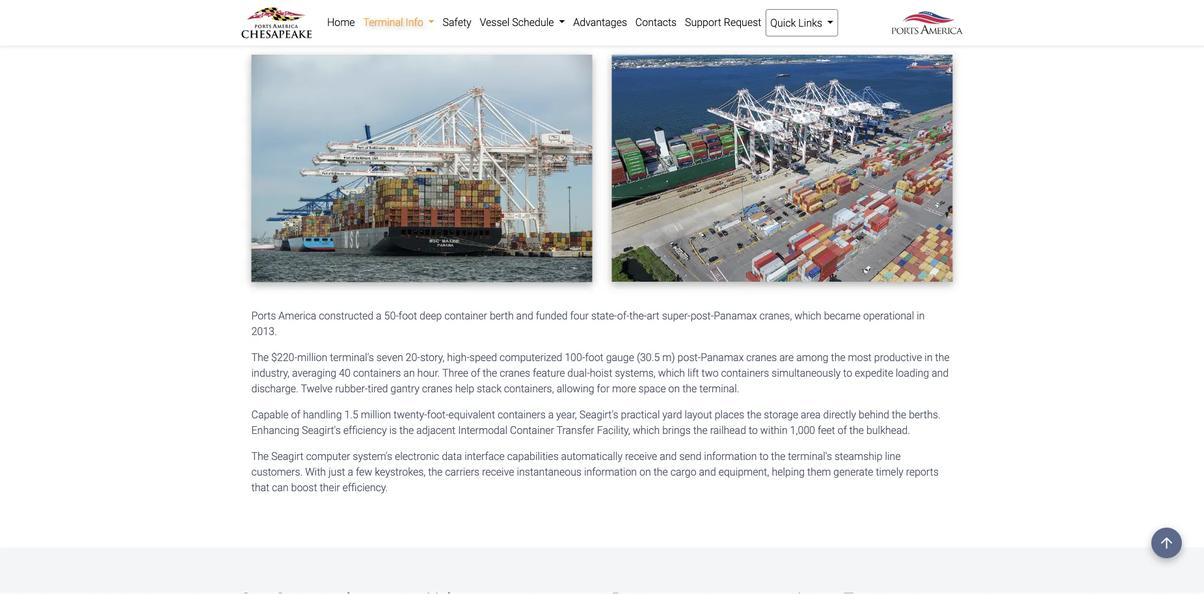 Task type: locate. For each thing, give the bounding box(es) containing it.
constructed
[[319, 310, 374, 322]]

advantages link
[[569, 9, 632, 35]]

1.5
[[345, 409, 359, 421]]

and inside the $220-million terminal's seven 20-story, high-speed computerized 100-foot gauge (30.5 m) post-panamax cranes are among the most productive in the industry, averaging 40 containers an hour. three of the cranes feature dual-hoist systems, which lift two containers simultaneously to expedite loading and discharge. twelve rubber-tired gantry cranes help stack containers, allowing for more space on the terminal.
[[932, 367, 949, 380]]

the down directly
[[850, 424, 864, 437]]

to left within on the bottom of the page
[[749, 424, 758, 437]]

to up equipment,
[[760, 451, 769, 463]]

1 horizontal spatial to
[[760, 451, 769, 463]]

1 vertical spatial receive
[[482, 466, 515, 478]]

0 vertical spatial which
[[795, 310, 822, 322]]

seagirt's
[[580, 409, 619, 421], [302, 424, 341, 437]]

in inside the $220-million terminal's seven 20-story, high-speed computerized 100-foot gauge (30.5 m) post-panamax cranes are among the most productive in the industry, averaging 40 containers an hour. three of the cranes feature dual-hoist systems, which lift two containers simultaneously to expedite loading and discharge. twelve rubber-tired gantry cranes help stack containers, allowing for more space on the terminal.
[[925, 352, 933, 364]]

on
[[669, 383, 680, 395], [640, 466, 651, 478]]

few
[[356, 466, 373, 478]]

to
[[844, 367, 853, 380], [749, 424, 758, 437], [760, 451, 769, 463]]

the left cargo
[[654, 466, 668, 478]]

of inside the $220-million terminal's seven 20-story, high-speed computerized 100-foot gauge (30.5 m) post-panamax cranes are among the most productive in the industry, averaging 40 containers an hour. three of the cranes feature dual-hoist systems, which lift two containers simultaneously to expedite loading and discharge. twelve rubber-tired gantry cranes help stack containers, allowing for more space on the terminal.
[[471, 367, 480, 380]]

capable of handling 1.5 million twenty-foot-equivalent containers a year, seagirt's practical yard layout places the storage area directly behind the berths. enhancing seagirt's efficiency is the adjacent intermodal container transfer facility, which brings the railhead to within 1,000 feet of the bulkhead.
[[252, 409, 941, 437]]

post- inside ports america constructed a 50-foot deep container berth and funded four state-of-the-art super-post-panamax cranes, which became operational in 2013.
[[691, 310, 714, 322]]

0 vertical spatial of
[[471, 367, 480, 380]]

became
[[825, 310, 861, 322]]

0 vertical spatial information
[[704, 451, 757, 463]]

automatically
[[561, 451, 623, 463]]

home
[[327, 16, 355, 28]]

0 vertical spatial in
[[917, 310, 925, 322]]

1 vertical spatial on
[[640, 466, 651, 478]]

0 vertical spatial post-
[[691, 310, 714, 322]]

a inside the seagirt computer system's electronic data interface capabilities automatically receive and send information to the terminal's steamship line customers. with just a few keystrokes, the carriers receive instantaneous information on the cargo and equipment, helping them generate timely reports that can boost their efficiency.
[[348, 466, 354, 478]]

seagirt's up 'facility,'
[[580, 409, 619, 421]]

in for productive
[[925, 352, 933, 364]]

which down practical at the bottom right
[[633, 424, 660, 437]]

capable
[[252, 409, 289, 421]]

the seagirt computer system's electronic data interface capabilities automatically receive and send information to the terminal's steamship line customers. with just a few keystrokes, the carriers receive instantaneous information on the cargo and equipment, helping them generate timely reports that can boost their efficiency.
[[252, 451, 939, 494]]

0 vertical spatial foot
[[399, 310, 417, 322]]

1 horizontal spatial information
[[704, 451, 757, 463]]

1 horizontal spatial receive
[[625, 451, 658, 463]]

2 horizontal spatial to
[[844, 367, 853, 380]]

computerized
[[500, 352, 563, 364]]

support request link
[[681, 9, 766, 35]]

places
[[715, 409, 745, 421]]

high-
[[447, 352, 470, 364]]

2 the from the top
[[252, 451, 269, 463]]

1 the from the top
[[252, 352, 269, 364]]

0 vertical spatial the
[[252, 352, 269, 364]]

panamax inside the $220-million terminal's seven 20-story, high-speed computerized 100-foot gauge (30.5 m) post-panamax cranes are among the most productive in the industry, averaging 40 containers an hour. three of the cranes feature dual-hoist systems, which lift two containers simultaneously to expedite loading and discharge. twelve rubber-tired gantry cranes help stack containers, allowing for more space on the terminal.
[[701, 352, 744, 364]]

1 horizontal spatial seagirt terminal image
[[612, 55, 953, 282]]

cargo
[[671, 466, 697, 478]]

1 vertical spatial a
[[548, 409, 554, 421]]

ports america constructed a 50-foot deep container berth and funded four state-of-the-art super-post-panamax cranes, which became operational in 2013.
[[252, 310, 925, 338]]

seagirt's down handling
[[302, 424, 341, 437]]

1 horizontal spatial million
[[361, 409, 391, 421]]

yard
[[663, 409, 682, 421]]

area
[[801, 409, 821, 421]]

a inside capable of handling 1.5 million twenty-foot-equivalent containers a year, seagirt's practical yard layout places the storage area directly behind the berths. enhancing seagirt's efficiency is the adjacent intermodal container transfer facility, which brings the railhead to within 1,000 feet of the bulkhead.
[[548, 409, 554, 421]]

0 vertical spatial seagirt's
[[580, 409, 619, 421]]

feature
[[533, 367, 565, 380]]

america
[[279, 310, 317, 322]]

the up bulkhead.
[[892, 409, 907, 421]]

terminal's up them
[[788, 451, 833, 463]]

1,000
[[791, 424, 816, 437]]

seven
[[377, 352, 403, 364]]

0 vertical spatial cranes
[[747, 352, 777, 364]]

containers
[[353, 367, 401, 380], [722, 367, 770, 380], [498, 409, 546, 421]]

0 vertical spatial on
[[669, 383, 680, 395]]

year,
[[557, 409, 577, 421]]

2 horizontal spatial containers
[[722, 367, 770, 380]]

0 horizontal spatial to
[[749, 424, 758, 437]]

the up customers.
[[252, 451, 269, 463]]

capabilities
[[508, 451, 559, 463]]

cranes left are
[[747, 352, 777, 364]]

1 vertical spatial to
[[749, 424, 758, 437]]

0 horizontal spatial a
[[348, 466, 354, 478]]

post- up lift
[[678, 352, 701, 364]]

efficiency
[[343, 424, 387, 437]]

and right berth
[[517, 310, 534, 322]]

information down automatically
[[584, 466, 637, 478]]

industry,
[[252, 367, 290, 380]]

panamax
[[714, 310, 757, 322], [701, 352, 744, 364]]

panamax left cranes,
[[714, 310, 757, 322]]

terminal
[[363, 16, 403, 28]]

an
[[404, 367, 415, 380]]

home link
[[323, 9, 359, 35]]

1 horizontal spatial a
[[376, 310, 382, 322]]

a left 50- on the bottom
[[376, 310, 382, 322]]

expedite
[[855, 367, 894, 380]]

which down m)
[[659, 367, 685, 380]]

terminal's
[[330, 352, 374, 364], [788, 451, 833, 463]]

more
[[613, 383, 636, 395]]

the right is
[[400, 424, 414, 437]]

0 horizontal spatial of
[[291, 409, 301, 421]]

1 vertical spatial which
[[659, 367, 685, 380]]

1 horizontal spatial of
[[471, 367, 480, 380]]

0 horizontal spatial seagirt's
[[302, 424, 341, 437]]

2013.
[[252, 326, 277, 338]]

post-
[[691, 310, 714, 322], [678, 352, 701, 364]]

2 horizontal spatial of
[[838, 424, 847, 437]]

just
[[329, 466, 345, 478]]

carriers
[[445, 466, 480, 478]]

1 vertical spatial million
[[361, 409, 391, 421]]

receive down 'facility,'
[[625, 451, 658, 463]]

support
[[685, 16, 722, 28]]

2 vertical spatial to
[[760, 451, 769, 463]]

1 horizontal spatial cranes
[[500, 367, 531, 380]]

on right the space at the bottom
[[669, 383, 680, 395]]

a inside ports america constructed a 50-foot deep container berth and funded four state-of-the-art super-post-panamax cranes, which became operational in 2013.
[[376, 310, 382, 322]]

information up equipment,
[[704, 451, 757, 463]]

1 vertical spatial the
[[252, 451, 269, 463]]

and
[[517, 310, 534, 322], [932, 367, 949, 380], [660, 451, 677, 463], [699, 466, 716, 478]]

the up helping
[[771, 451, 786, 463]]

0 vertical spatial terminal's
[[330, 352, 374, 364]]

0 vertical spatial to
[[844, 367, 853, 380]]

in for operational
[[917, 310, 925, 322]]

0 horizontal spatial receive
[[482, 466, 515, 478]]

1 horizontal spatial containers
[[498, 409, 546, 421]]

within
[[761, 424, 788, 437]]

0 horizontal spatial terminal's
[[330, 352, 374, 364]]

information
[[704, 451, 757, 463], [584, 466, 637, 478]]

support request
[[685, 16, 762, 28]]

receive down interface
[[482, 466, 515, 478]]

their
[[320, 482, 340, 494]]

the
[[832, 352, 846, 364], [936, 352, 950, 364], [483, 367, 497, 380], [683, 383, 697, 395], [747, 409, 762, 421], [892, 409, 907, 421], [400, 424, 414, 437], [694, 424, 708, 437], [850, 424, 864, 437], [771, 451, 786, 463], [428, 466, 443, 478], [654, 466, 668, 478]]

1 vertical spatial foot
[[585, 352, 604, 364]]

panamax up two
[[701, 352, 744, 364]]

railhead
[[711, 424, 747, 437]]

in
[[917, 310, 925, 322], [925, 352, 933, 364]]

foot left deep
[[399, 310, 417, 322]]

which
[[795, 310, 822, 322], [659, 367, 685, 380], [633, 424, 660, 437]]

simultaneously
[[772, 367, 841, 380]]

seagirt
[[271, 451, 304, 463]]

cranes up containers,
[[500, 367, 531, 380]]

post- inside the $220-million terminal's seven 20-story, high-speed computerized 100-foot gauge (30.5 m) post-panamax cranes are among the most productive in the industry, averaging 40 containers an hour. three of the cranes feature dual-hoist systems, which lift two containers simultaneously to expedite loading and discharge. twelve rubber-tired gantry cranes help stack containers, allowing for more space on the terminal.
[[678, 352, 701, 364]]

1 horizontal spatial on
[[669, 383, 680, 395]]

and down send
[[699, 466, 716, 478]]

million up averaging
[[297, 352, 328, 364]]

containers up 'terminal.'
[[722, 367, 770, 380]]

0 horizontal spatial information
[[584, 466, 637, 478]]

cranes down "hour."
[[422, 383, 453, 395]]

0 horizontal spatial foot
[[399, 310, 417, 322]]

tab panel
[[242, 0, 963, 496]]

1 horizontal spatial terminal's
[[788, 451, 833, 463]]

behind
[[859, 409, 890, 421]]

2 vertical spatial which
[[633, 424, 660, 437]]

seagirt terminal image
[[252, 55, 593, 282], [612, 55, 953, 282]]

1 horizontal spatial foot
[[585, 352, 604, 364]]

the-
[[630, 310, 647, 322]]

ports
[[252, 310, 276, 322]]

2 vertical spatial a
[[348, 466, 354, 478]]

0 horizontal spatial seagirt terminal image
[[252, 55, 593, 282]]

0 vertical spatial million
[[297, 352, 328, 364]]

which inside the $220-million terminal's seven 20-story, high-speed computerized 100-foot gauge (30.5 m) post-panamax cranes are among the most productive in the industry, averaging 40 containers an hour. three of the cranes feature dual-hoist systems, which lift two containers simultaneously to expedite loading and discharge. twelve rubber-tired gantry cranes help stack containers, allowing for more space on the terminal.
[[659, 367, 685, 380]]

1 vertical spatial of
[[291, 409, 301, 421]]

containers up tired
[[353, 367, 401, 380]]

of-
[[617, 310, 630, 322]]

1 vertical spatial information
[[584, 466, 637, 478]]

the inside the $220-million terminal's seven 20-story, high-speed computerized 100-foot gauge (30.5 m) post-panamax cranes are among the most productive in the industry, averaging 40 containers an hour. three of the cranes feature dual-hoist systems, which lift two containers simultaneously to expedite loading and discharge. twelve rubber-tired gantry cranes help stack containers, allowing for more space on the terminal.
[[252, 352, 269, 364]]

loading
[[896, 367, 930, 380]]

2 vertical spatial cranes
[[422, 383, 453, 395]]

in right operational
[[917, 310, 925, 322]]

in up loading
[[925, 352, 933, 364]]

can
[[272, 482, 289, 494]]

and right loading
[[932, 367, 949, 380]]

container
[[445, 310, 488, 322]]

million up 'efficiency'
[[361, 409, 391, 421]]

go to top image
[[1152, 528, 1183, 558]]

a left few
[[348, 466, 354, 478]]

which inside capable of handling 1.5 million twenty-foot-equivalent containers a year, seagirt's practical yard layout places the storage area directly behind the berths. enhancing seagirt's efficiency is the adjacent intermodal container transfer facility, which brings the railhead to within 1,000 feet of the bulkhead.
[[633, 424, 660, 437]]

1 vertical spatial post-
[[678, 352, 701, 364]]

a
[[376, 310, 382, 322], [548, 409, 554, 421], [348, 466, 354, 478]]

quick links link
[[766, 9, 839, 36]]

to down most
[[844, 367, 853, 380]]

of up enhancing in the left of the page
[[291, 409, 301, 421]]

of down directly
[[838, 424, 847, 437]]

the left most
[[832, 352, 846, 364]]

the inside the seagirt computer system's electronic data interface capabilities automatically receive and send information to the terminal's steamship line customers. with just a few keystrokes, the carriers receive instantaneous information on the cargo and equipment, helping them generate timely reports that can boost their efficiency.
[[252, 451, 269, 463]]

post- right art
[[691, 310, 714, 322]]

0 horizontal spatial million
[[297, 352, 328, 364]]

1 vertical spatial cranes
[[500, 367, 531, 380]]

of down speed
[[471, 367, 480, 380]]

foot
[[399, 310, 417, 322], [585, 352, 604, 364]]

rubber-
[[335, 383, 368, 395]]

0 vertical spatial panamax
[[714, 310, 757, 322]]

equipment,
[[719, 466, 770, 478]]

the up industry,
[[252, 352, 269, 364]]

1 vertical spatial panamax
[[701, 352, 744, 364]]

in inside ports america constructed a 50-foot deep container berth and funded four state-of-the-art super-post-panamax cranes, which became operational in 2013.
[[917, 310, 925, 322]]

1 vertical spatial terminal's
[[788, 451, 833, 463]]

containers up the container
[[498, 409, 546, 421]]

bulkhead.
[[867, 424, 911, 437]]

terminal's up "40"
[[330, 352, 374, 364]]

berth
[[490, 310, 514, 322]]

on left cargo
[[640, 466, 651, 478]]

a left year,
[[548, 409, 554, 421]]

0 vertical spatial a
[[376, 310, 382, 322]]

1 vertical spatial in
[[925, 352, 933, 364]]

help
[[455, 383, 475, 395]]

twelve
[[301, 383, 333, 395]]

2 horizontal spatial a
[[548, 409, 554, 421]]

0 horizontal spatial containers
[[353, 367, 401, 380]]

foot up hoist
[[585, 352, 604, 364]]

0 horizontal spatial on
[[640, 466, 651, 478]]

enhancing
[[252, 424, 299, 437]]

which right cranes,
[[795, 310, 822, 322]]



Task type: vqa. For each thing, say whether or not it's contained in the screenshot.
four
yes



Task type: describe. For each thing, give the bounding box(es) containing it.
directly
[[824, 409, 857, 421]]

million inside capable of handling 1.5 million twenty-foot-equivalent containers a year, seagirt's practical yard layout places the storage area directly behind the berths. enhancing seagirt's efficiency is the adjacent intermodal container transfer facility, which brings the railhead to within 1,000 feet of the bulkhead.
[[361, 409, 391, 421]]

lift
[[688, 367, 699, 380]]

$220-
[[271, 352, 297, 364]]

interface
[[465, 451, 505, 463]]

2 vertical spatial of
[[838, 424, 847, 437]]

four
[[571, 310, 589, 322]]

schedule
[[512, 16, 554, 28]]

that
[[252, 482, 270, 494]]

tab panel containing ports america constructed a 50-foot deep container berth and funded four state-of-the-art super-post-panamax cranes, which became operational in 2013.
[[242, 0, 963, 496]]

panamax inside ports america constructed a 50-foot deep container berth and funded four state-of-the-art super-post-panamax cranes, which became operational in 2013.
[[714, 310, 757, 322]]

1 vertical spatial seagirt's
[[302, 424, 341, 437]]

practical
[[621, 409, 660, 421]]

berths.
[[909, 409, 941, 421]]

equivalent
[[449, 409, 495, 421]]

storage
[[764, 409, 799, 421]]

cranes,
[[760, 310, 792, 322]]

steamship
[[835, 451, 883, 463]]

reports
[[907, 466, 939, 478]]

the down 'layout'
[[694, 424, 708, 437]]

quick links
[[771, 17, 825, 29]]

foot inside ports america constructed a 50-foot deep container berth and funded four state-of-the-art super-post-panamax cranes, which became operational in 2013.
[[399, 310, 417, 322]]

most
[[848, 352, 872, 364]]

safety
[[443, 16, 472, 28]]

on inside the $220-million terminal's seven 20-story, high-speed computerized 100-foot gauge (30.5 m) post-panamax cranes are among the most productive in the industry, averaging 40 containers an hour. three of the cranes feature dual-hoist systems, which lift two containers simultaneously to expedite loading and discharge. twelve rubber-tired gantry cranes help stack containers, allowing for more space on the terminal.
[[669, 383, 680, 395]]

boost
[[291, 482, 317, 494]]

advantages
[[574, 16, 627, 28]]

for
[[597, 383, 610, 395]]

2 seagirt terminal image from the left
[[612, 55, 953, 282]]

to inside the seagirt computer system's electronic data interface capabilities automatically receive and send information to the terminal's steamship line customers. with just a few keystrokes, the carriers receive instantaneous information on the cargo and equipment, helping them generate timely reports that can boost their efficiency.
[[760, 451, 769, 463]]

funded
[[536, 310, 568, 322]]

the for the $220-million terminal's seven 20-story, high-speed computerized 100-foot gauge (30.5 m) post-panamax cranes are among the most productive in the industry, averaging 40 containers an hour. three of the cranes feature dual-hoist systems, which lift two containers simultaneously to expedite loading and discharge. twelve rubber-tired gantry cranes help stack containers, allowing for more space on the terminal.
[[252, 352, 269, 364]]

40
[[339, 367, 351, 380]]

container
[[510, 424, 555, 437]]

the right places
[[747, 409, 762, 421]]

m)
[[663, 352, 675, 364]]

keystrokes,
[[375, 466, 426, 478]]

operational
[[864, 310, 915, 322]]

transfer
[[557, 424, 595, 437]]

terminal info
[[363, 16, 426, 28]]

discharge.
[[252, 383, 299, 395]]

2 horizontal spatial cranes
[[747, 352, 777, 364]]

and inside ports america constructed a 50-foot deep container berth and funded four state-of-the-art super-post-panamax cranes, which became operational in 2013.
[[517, 310, 534, 322]]

which inside ports america constructed a 50-foot deep container berth and funded four state-of-the-art super-post-panamax cranes, which became operational in 2013.
[[795, 310, 822, 322]]

among
[[797, 352, 829, 364]]

space
[[639, 383, 666, 395]]

vessel
[[480, 16, 510, 28]]

and up cargo
[[660, 451, 677, 463]]

0 horizontal spatial cranes
[[422, 383, 453, 395]]

contacts
[[636, 16, 677, 28]]

terminal's inside the seagirt computer system's electronic data interface capabilities automatically receive and send information to the terminal's steamship line customers. with just a few keystrokes, the carriers receive instantaneous information on the cargo and equipment, helping them generate timely reports that can boost their efficiency.
[[788, 451, 833, 463]]

0 vertical spatial receive
[[625, 451, 658, 463]]

story,
[[420, 352, 445, 364]]

request
[[724, 16, 762, 28]]

efficiency.
[[343, 482, 388, 494]]

to inside capable of handling 1.5 million twenty-foot-equivalent containers a year, seagirt's practical yard layout places the storage area directly behind the berths. enhancing seagirt's efficiency is the adjacent intermodal container transfer facility, which brings the railhead to within 1,000 feet of the bulkhead.
[[749, 424, 758, 437]]

are
[[780, 352, 794, 364]]

dual-
[[568, 367, 590, 380]]

1 seagirt terminal image from the left
[[252, 55, 593, 282]]

three
[[443, 367, 469, 380]]

links
[[799, 17, 823, 29]]

50-
[[384, 310, 399, 322]]

the $220-million terminal's seven 20-story, high-speed computerized 100-foot gauge (30.5 m) post-panamax cranes are among the most productive in the industry, averaging 40 containers an hour. three of the cranes feature dual-hoist systems, which lift two containers simultaneously to expedite loading and discharge. twelve rubber-tired gantry cranes help stack containers, allowing for more space on the terminal.
[[252, 352, 950, 395]]

million inside the $220-million terminal's seven 20-story, high-speed computerized 100-foot gauge (30.5 m) post-panamax cranes are among the most productive in the industry, averaging 40 containers an hour. three of the cranes feature dual-hoist systems, which lift two containers simultaneously to expedite loading and discharge. twelve rubber-tired gantry cranes help stack containers, allowing for more space on the terminal.
[[297, 352, 328, 364]]

is
[[390, 424, 397, 437]]

gantry
[[391, 383, 420, 395]]

customers.
[[252, 466, 303, 478]]

brings
[[663, 424, 691, 437]]

the down lift
[[683, 383, 697, 395]]

terminal's inside the $220-million terminal's seven 20-story, high-speed computerized 100-foot gauge (30.5 m) post-panamax cranes are among the most productive in the industry, averaging 40 containers an hour. three of the cranes feature dual-hoist systems, which lift two containers simultaneously to expedite loading and discharge. twelve rubber-tired gantry cranes help stack containers, allowing for more space on the terminal.
[[330, 352, 374, 364]]

hoist
[[590, 367, 613, 380]]

on inside the seagirt computer system's electronic data interface capabilities automatically receive and send information to the terminal's steamship line customers. with just a few keystrokes, the carriers receive instantaneous information on the cargo and equipment, helping them generate timely reports that can boost their efficiency.
[[640, 466, 651, 478]]

data
[[442, 451, 462, 463]]

info
[[406, 16, 424, 28]]

1 horizontal spatial seagirt's
[[580, 409, 619, 421]]

the up stack
[[483, 367, 497, 380]]

to inside the $220-million terminal's seven 20-story, high-speed computerized 100-foot gauge (30.5 m) post-panamax cranes are among the most productive in the industry, averaging 40 containers an hour. three of the cranes feature dual-hoist systems, which lift two containers simultaneously to expedite loading and discharge. twelve rubber-tired gantry cranes help stack containers, allowing for more space on the terminal.
[[844, 367, 853, 380]]

adjacent
[[417, 424, 456, 437]]

state-
[[592, 310, 617, 322]]

containers,
[[504, 383, 554, 395]]

containers inside capable of handling 1.5 million twenty-foot-equivalent containers a year, seagirt's practical yard layout places the storage area directly behind the berths. enhancing seagirt's efficiency is the adjacent intermodal container transfer facility, which brings the railhead to within 1,000 feet of the bulkhead.
[[498, 409, 546, 421]]

send
[[680, 451, 702, 463]]

electronic
[[395, 451, 440, 463]]

feet
[[818, 424, 836, 437]]

art
[[647, 310, 660, 322]]

quick
[[771, 17, 796, 29]]

gauge
[[606, 352, 635, 364]]

the right productive
[[936, 352, 950, 364]]

stack
[[477, 383, 502, 395]]

facility,
[[597, 424, 631, 437]]

the for the seagirt computer system's electronic data interface capabilities automatically receive and send information to the terminal's steamship line customers. with just a few keystrokes, the carriers receive instantaneous information on the cargo and equipment, helping them generate timely reports that can boost their efficiency.
[[252, 451, 269, 463]]

with
[[305, 466, 326, 478]]

the down data
[[428, 466, 443, 478]]

safety link
[[439, 9, 476, 35]]

two
[[702, 367, 719, 380]]

foot-
[[427, 409, 449, 421]]

systems,
[[615, 367, 656, 380]]

generate
[[834, 466, 874, 478]]

helping
[[772, 466, 805, 478]]

foot inside the $220-million terminal's seven 20-story, high-speed computerized 100-foot gauge (30.5 m) post-panamax cranes are among the most productive in the industry, averaging 40 containers an hour. three of the cranes feature dual-hoist systems, which lift two containers simultaneously to expedite loading and discharge. twelve rubber-tired gantry cranes help stack containers, allowing for more space on the terminal.
[[585, 352, 604, 364]]

system's
[[353, 451, 393, 463]]

intermodal
[[458, 424, 508, 437]]



